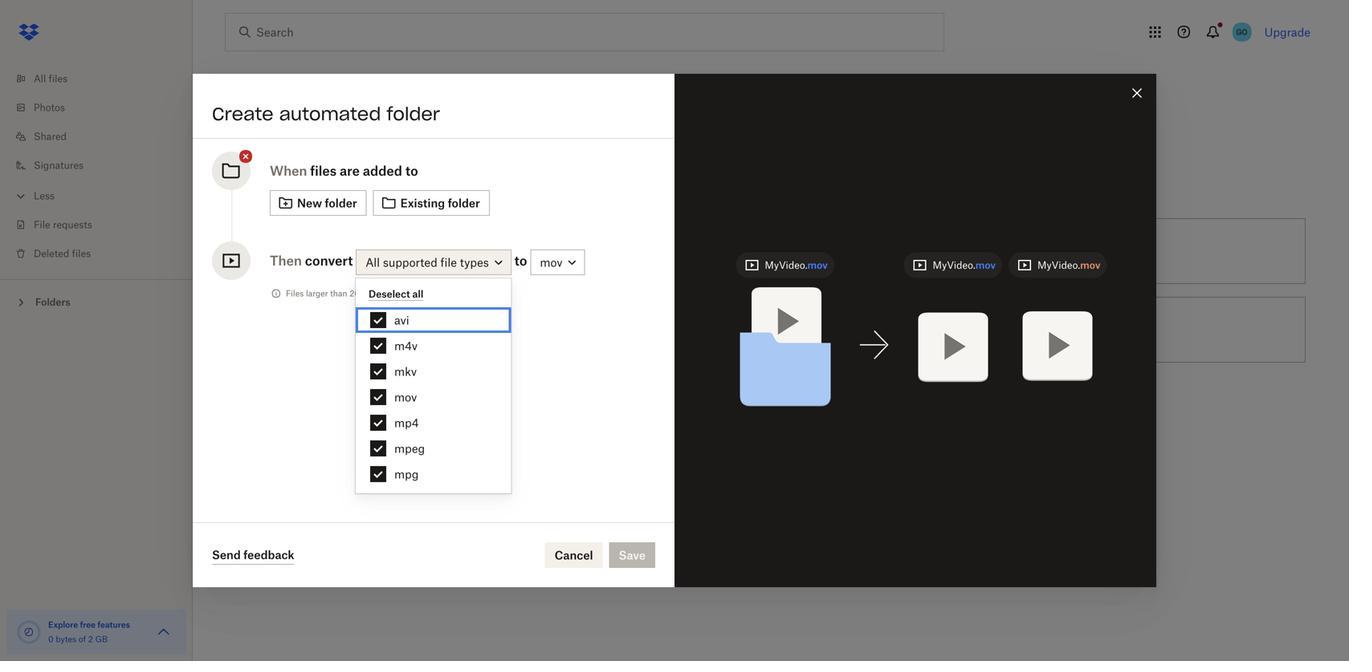 Task type: locate. For each thing, give the bounding box(es) containing it.
files right renames
[[782, 245, 804, 258]]

mkv
[[394, 365, 417, 379]]

deleted files link
[[13, 239, 193, 268]]

files inside unzip files button
[[1054, 323, 1076, 337]]

1 vertical spatial file
[[707, 323, 724, 337]]

file inside popup button
[[441, 256, 457, 269]]

convert down the converted
[[438, 323, 477, 337]]

mpg
[[394, 468, 419, 482]]

convert files to pdfs
[[1020, 245, 1132, 258]]

format inside choose a file format to convert audio files to button
[[362, 402, 397, 416]]

an left image
[[333, 323, 346, 337]]

then
[[270, 253, 302, 269]]

mp4
[[394, 417, 419, 430]]

deselect all button
[[369, 288, 424, 301]]

format down renames
[[727, 323, 762, 337]]

files right audio
[[489, 402, 512, 416]]

0 vertical spatial an
[[255, 180, 272, 197]]

set a rule that renames files
[[655, 245, 804, 258]]

audio
[[457, 402, 486, 416]]

all inside popup button
[[366, 256, 380, 269]]

mp4 checkbox item
[[356, 411, 511, 436]]

choose inside button
[[290, 402, 330, 416]]

all
[[34, 73, 46, 85], [366, 256, 380, 269]]

files up photos
[[49, 73, 68, 85]]

rule
[[685, 245, 706, 258]]

choose a file format to convert audio files to button
[[219, 370, 583, 448]]

category
[[343, 245, 389, 258]]

convert for choose an image format to convert files to
[[438, 323, 477, 337]]

1 vertical spatial an
[[333, 323, 346, 337]]

files right convert
[[1065, 245, 1087, 258]]

add an automation
[[225, 180, 353, 197]]

a for choose a category to sort files by
[[333, 245, 340, 258]]

mov inside 'checkbox item'
[[394, 391, 417, 405]]

deselect
[[369, 288, 410, 300]]

signatures link
[[13, 151, 193, 180]]

0 horizontal spatial myvideo. mov
[[765, 259, 828, 272]]

a for choose a file format to convert audio files to
[[333, 402, 340, 416]]

dropbox image
[[13, 16, 45, 48]]

3 myvideo. mov from the left
[[1038, 259, 1101, 272]]

a for choose a file format to convert videos to
[[698, 323, 704, 337]]

files inside all files link
[[49, 73, 68, 85]]

2 vertical spatial file
[[343, 402, 359, 416]]

an inside button
[[333, 323, 346, 337]]

format for videos
[[727, 323, 762, 337]]

create automated folder dialog
[[193, 74, 1157, 588]]

choose for choose a category to sort files by
[[290, 245, 330, 258]]

all supported file types button
[[356, 250, 512, 275]]

format inside choose a file format to convert videos to "button"
[[727, 323, 762, 337]]

choose a file format to convert audio files to
[[290, 402, 525, 416]]

than
[[330, 289, 347, 299]]

all up photos
[[34, 73, 46, 85]]

mov
[[808, 259, 828, 272], [976, 259, 996, 272], [1081, 259, 1101, 272], [394, 391, 417, 405]]

convert inside choose a file format to convert audio files to button
[[414, 402, 454, 416]]

choose
[[290, 245, 330, 258], [290, 323, 330, 337], [655, 323, 695, 337], [290, 402, 330, 416]]

list
[[0, 55, 193, 280]]

choose a category to sort files by button
[[219, 212, 583, 291]]

convert
[[305, 253, 353, 269], [438, 323, 477, 337], [779, 323, 819, 337], [414, 402, 454, 416]]

1 horizontal spatial an
[[333, 323, 346, 337]]

1 horizontal spatial file
[[441, 256, 457, 269]]

an right 'add'
[[255, 180, 272, 197]]

files left by
[[429, 245, 451, 258]]

choose inside button
[[290, 245, 330, 258]]

file
[[441, 256, 457, 269], [707, 323, 724, 337], [343, 402, 359, 416]]

upgrade
[[1265, 25, 1311, 39]]

create
[[212, 103, 274, 125]]

choose a category to sort files by
[[290, 245, 467, 258]]

add an automation main content
[[219, 116, 1350, 662]]

of
[[79, 635, 86, 645]]

format for audio
[[362, 402, 397, 416]]

automated
[[279, 103, 381, 125]]

mpg checkbox item
[[356, 462, 511, 488]]

avi checkbox item
[[356, 308, 511, 333]]

to
[[406, 163, 418, 179], [392, 245, 402, 258], [1090, 245, 1101, 258], [515, 253, 527, 269], [424, 323, 435, 337], [506, 323, 516, 337], [765, 323, 776, 337], [859, 323, 869, 337], [401, 402, 411, 416], [515, 402, 525, 416]]

file requests link
[[13, 210, 193, 239]]

0 vertical spatial file
[[441, 256, 457, 269]]

0 vertical spatial all
[[34, 73, 46, 85]]

a
[[333, 245, 340, 258], [676, 245, 682, 258], [698, 323, 704, 337], [333, 402, 340, 416]]

1 myvideo. mov from the left
[[765, 259, 828, 272]]

m4v checkbox item
[[356, 333, 511, 359]]

myvideo.
[[765, 259, 808, 272], [933, 259, 976, 272], [1038, 259, 1081, 272]]

2 horizontal spatial file
[[707, 323, 724, 337]]

requests
[[53, 219, 92, 231]]

an
[[255, 180, 272, 197], [333, 323, 346, 337]]

when
[[270, 163, 307, 179]]

are
[[340, 163, 360, 179]]

all files link
[[13, 64, 193, 93]]

convert inside create automated folder dialog
[[305, 253, 353, 269]]

a inside set a rule that renames files button
[[676, 245, 682, 258]]

choose a file format to convert videos to button
[[583, 291, 948, 370]]

0 horizontal spatial all
[[34, 73, 46, 85]]

pdfs
[[1104, 245, 1132, 258]]

a inside choose a file format to convert audio files to button
[[333, 402, 340, 416]]

file inside button
[[343, 402, 359, 416]]

files larger than 2048mb will not be converted
[[286, 289, 465, 299]]

all supported file types
[[366, 256, 489, 269]]

files up automation at the top left of page
[[310, 163, 337, 179]]

files inside choose a file format to convert audio files to button
[[489, 402, 512, 416]]

1 horizontal spatial all
[[366, 256, 380, 269]]

convert up mp4 at the bottom left of page
[[414, 402, 454, 416]]

1 myvideo. from the left
[[765, 259, 808, 272]]

files
[[49, 73, 68, 85], [310, 163, 337, 179], [429, 245, 451, 258], [782, 245, 804, 258], [1065, 245, 1087, 258], [72, 248, 91, 260], [480, 323, 502, 337], [1054, 323, 1076, 337], [489, 402, 512, 416]]

file
[[34, 219, 50, 231]]

convert files to pdfs button
[[948, 212, 1313, 291]]

files
[[286, 289, 304, 299]]

3 myvideo. from the left
[[1038, 259, 1081, 272]]

files inside convert files to pdfs button
[[1065, 245, 1087, 258]]

0 horizontal spatial an
[[255, 180, 272, 197]]

myvideo. mov
[[765, 259, 828, 272], [933, 259, 996, 272], [1038, 259, 1101, 272]]

format up m4v
[[385, 323, 421, 337]]

convert up than
[[305, 253, 353, 269]]

format
[[385, 323, 421, 337], [727, 323, 762, 337], [362, 402, 397, 416]]

then convert
[[270, 253, 353, 269]]

files are added to
[[310, 163, 418, 179]]

renames
[[733, 245, 779, 258]]

files inside create automated folder dialog
[[310, 163, 337, 179]]

folders
[[35, 296, 70, 309]]

convert left videos
[[779, 323, 819, 337]]

0 horizontal spatial myvideo.
[[765, 259, 808, 272]]

convert
[[1020, 245, 1062, 258]]

2 horizontal spatial myvideo.
[[1038, 259, 1081, 272]]

files inside 'choose an image format to convert files to' button
[[480, 323, 502, 337]]

a inside the choose a category to sort files by button
[[333, 245, 340, 258]]

be
[[416, 289, 425, 299]]

will
[[386, 289, 399, 299]]

all inside list
[[34, 73, 46, 85]]

1 horizontal spatial myvideo. mov
[[933, 259, 996, 272]]

files right the unzip
[[1054, 323, 1076, 337]]

files down 'types'
[[480, 323, 502, 337]]

convert inside 'choose an image format to convert files to' button
[[438, 323, 477, 337]]

choose inside button
[[290, 323, 330, 337]]

choose an image format to convert files to
[[290, 323, 516, 337]]

0 horizontal spatial file
[[343, 402, 359, 416]]

convert inside choose a file format to convert videos to "button"
[[779, 323, 819, 337]]

types
[[460, 256, 489, 269]]

a inside choose a file format to convert videos to "button"
[[698, 323, 704, 337]]

image
[[349, 323, 382, 337]]

choose inside "button"
[[655, 323, 695, 337]]

2 horizontal spatial myvideo. mov
[[1038, 259, 1101, 272]]

1 vertical spatial all
[[366, 256, 380, 269]]

1 horizontal spatial myvideo.
[[933, 259, 976, 272]]

choose for choose a file format to convert videos to
[[655, 323, 695, 337]]

a for set a rule that renames files
[[676, 245, 682, 258]]

files right deleted
[[72, 248, 91, 260]]

videos
[[822, 323, 856, 337]]

format inside 'choose an image format to convert files to' button
[[385, 323, 421, 337]]

format up mp4 at the bottom left of page
[[362, 402, 397, 416]]

all up "files larger than 2048mb will not be converted"
[[366, 256, 380, 269]]

file inside "button"
[[707, 323, 724, 337]]



Task type: vqa. For each thing, say whether or not it's contained in the screenshot.
file corresponding to Choose a file format to convert audio files to
yes



Task type: describe. For each thing, give the bounding box(es) containing it.
that
[[709, 245, 730, 258]]

avi
[[394, 314, 410, 327]]

set
[[655, 245, 673, 258]]

file requests
[[34, 219, 92, 231]]

bytes
[[56, 635, 76, 645]]

choose an image format to convert files to button
[[219, 291, 583, 370]]

convert for choose a file format to convert videos to
[[779, 323, 819, 337]]

folders button
[[0, 290, 193, 314]]

upgrade link
[[1265, 25, 1311, 39]]

photos link
[[13, 93, 193, 122]]

add
[[225, 180, 251, 197]]

converted
[[427, 289, 465, 299]]

m4v
[[394, 339, 418, 353]]

larger
[[306, 289, 328, 299]]

format for files
[[385, 323, 421, 337]]

files inside set a rule that renames files button
[[782, 245, 804, 258]]

choose for choose a file format to convert audio files to
[[290, 402, 330, 416]]

shared link
[[13, 122, 193, 151]]

2048mb
[[350, 289, 383, 299]]

mkv checkbox item
[[356, 359, 511, 385]]

0
[[48, 635, 54, 645]]

sort
[[405, 245, 426, 258]]

free
[[80, 621, 96, 631]]

create automated folder
[[212, 103, 440, 125]]

2
[[88, 635, 93, 645]]

files inside deleted files link
[[72, 248, 91, 260]]

deleted files
[[34, 248, 91, 260]]

an for choose
[[333, 323, 346, 337]]

not
[[401, 289, 414, 299]]

mpeg
[[394, 442, 425, 456]]

file for choose a file format to convert audio files to
[[343, 402, 359, 416]]

all
[[413, 288, 424, 300]]

an for add
[[255, 180, 272, 197]]

less image
[[13, 188, 29, 204]]

unzip files button
[[948, 291, 1313, 370]]

automation
[[276, 180, 353, 197]]

quota usage element
[[16, 620, 42, 646]]

unzip
[[1020, 323, 1051, 337]]

convert for choose a file format to convert audio files to
[[414, 402, 454, 416]]

explore
[[48, 621, 78, 631]]

all for all supported file types
[[366, 256, 380, 269]]

list containing all files
[[0, 55, 193, 280]]

to inside button
[[392, 245, 402, 258]]

unzip files
[[1020, 323, 1076, 337]]

less
[[34, 190, 55, 202]]

signatures
[[34, 159, 84, 172]]

added
[[363, 163, 402, 179]]

files inside the choose a category to sort files by button
[[429, 245, 451, 258]]

2 myvideo. mov from the left
[[933, 259, 996, 272]]

deselect all
[[369, 288, 424, 300]]

deleted
[[34, 248, 69, 260]]

all files
[[34, 73, 68, 85]]

explore free features 0 bytes of 2 gb
[[48, 621, 130, 645]]

choose for choose an image format to convert files to
[[290, 323, 330, 337]]

mpeg checkbox item
[[356, 436, 511, 462]]

folder
[[387, 103, 440, 125]]

photos
[[34, 102, 65, 114]]

supported
[[383, 256, 438, 269]]

gb
[[95, 635, 108, 645]]

file for choose a file format to convert videos to
[[707, 323, 724, 337]]

mov checkbox item
[[356, 385, 511, 411]]

file for all supported file types
[[441, 256, 457, 269]]

all for all files
[[34, 73, 46, 85]]

by
[[454, 245, 467, 258]]

choose a file format to convert videos to
[[655, 323, 869, 337]]

2 myvideo. from the left
[[933, 259, 976, 272]]

set a rule that renames files button
[[583, 212, 948, 291]]

shared
[[34, 131, 67, 143]]

features
[[98, 621, 130, 631]]



